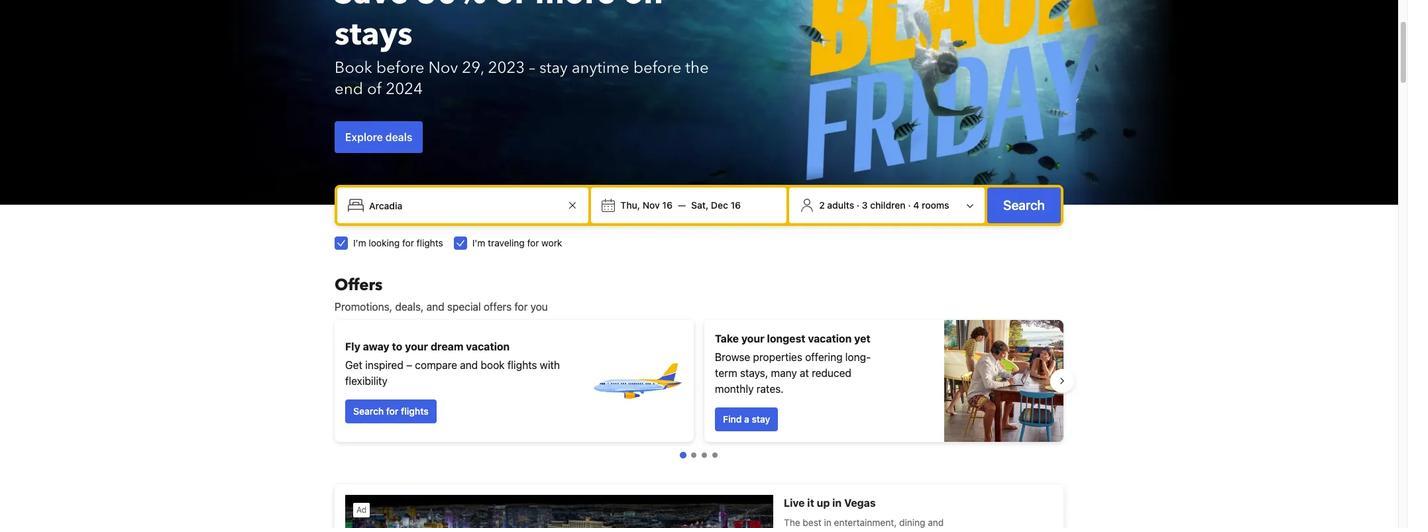 Task type: describe. For each thing, give the bounding box(es) containing it.
you
[[531, 301, 548, 313]]

0 vertical spatial flights
[[417, 237, 443, 249]]

1 before from the left
[[376, 57, 425, 79]]

save
[[335, 0, 409, 15]]

dream
[[431, 341, 464, 353]]

book
[[335, 57, 373, 79]]

flights inside search for flights link
[[401, 406, 429, 417]]

your inside "take your longest vacation yet browse properties offering long- term stays, many at reduced monthly rates."
[[742, 333, 765, 345]]

search for flights
[[353, 406, 429, 417]]

sat,
[[692, 200, 709, 211]]

for right looking
[[402, 237, 414, 249]]

2024
[[386, 78, 423, 100]]

the
[[686, 57, 709, 79]]

vacation inside "take your longest vacation yet browse properties offering long- term stays, many at reduced monthly rates."
[[808, 333, 852, 345]]

take your longest vacation yet image
[[945, 320, 1064, 442]]

monthly
[[715, 383, 754, 395]]

to
[[392, 341, 403, 353]]

end
[[335, 78, 363, 100]]

find a stay link
[[715, 408, 779, 432]]

more
[[535, 0, 616, 15]]

looking
[[369, 237, 400, 249]]

search for search for flights
[[353, 406, 384, 417]]

get
[[345, 359, 363, 371]]

3
[[862, 200, 868, 211]]

for left work
[[527, 237, 539, 249]]

take
[[715, 333, 739, 345]]

search for search
[[1004, 198, 1046, 213]]

away
[[363, 341, 390, 353]]

2 16 from the left
[[731, 200, 741, 211]]

fly away to your dream vacation image
[[591, 335, 684, 428]]

1 16 from the left
[[663, 200, 673, 211]]

book
[[481, 359, 505, 371]]

i'm
[[353, 237, 366, 249]]

explore
[[345, 131, 383, 143]]

2
[[820, 200, 825, 211]]

offers promotions, deals, and special offers for you
[[335, 274, 548, 313]]

special
[[447, 301, 481, 313]]

and inside fly away to your dream vacation get inspired – compare and book flights with flexibility
[[460, 359, 478, 371]]

take your longest vacation yet browse properties offering long- term stays, many at reduced monthly rates.
[[715, 333, 871, 395]]

2 adults · 3 children · 4 rooms button
[[795, 193, 980, 218]]

compare
[[415, 359, 457, 371]]

offers
[[484, 301, 512, 313]]

term
[[715, 367, 738, 379]]

2 before from the left
[[634, 57, 682, 79]]

1 vertical spatial nov
[[643, 200, 660, 211]]

progress bar inside offers main content
[[680, 452, 718, 459]]

rates.
[[757, 383, 784, 395]]

thu,
[[621, 200, 641, 211]]

browse
[[715, 351, 751, 363]]

explore deals link
[[335, 121, 423, 153]]

search button
[[988, 188, 1061, 223]]

2 adults · 3 children · 4 rooms
[[820, 200, 950, 211]]

Where are you going? field
[[364, 194, 565, 217]]

4
[[914, 200, 920, 211]]

vacation inside fly away to your dream vacation get inspired – compare and book flights with flexibility
[[466, 341, 510, 353]]

sat, dec 16 button
[[686, 194, 747, 217]]

offering
[[806, 351, 843, 363]]

region containing take your longest vacation yet
[[324, 315, 1075, 448]]

29,
[[462, 57, 484, 79]]

save 30% or more on stays book before nov 29, 2023 – stay anytime before the end of 2024
[[335, 0, 709, 100]]

find a stay
[[723, 414, 771, 425]]



Task type: vqa. For each thing, say whether or not it's contained in the screenshot.
Popular
no



Task type: locate. For each thing, give the bounding box(es) containing it.
your inside fly away to your dream vacation get inspired – compare and book flights with flexibility
[[405, 341, 428, 353]]

– right inspired
[[406, 359, 412, 371]]

on
[[624, 0, 664, 15]]

for
[[402, 237, 414, 249], [527, 237, 539, 249], [515, 301, 528, 313], [386, 406, 399, 417]]

stay
[[540, 57, 568, 79], [752, 414, 771, 425]]

stay right a at the right
[[752, 414, 771, 425]]

flights
[[417, 237, 443, 249], [508, 359, 537, 371], [401, 406, 429, 417]]

search
[[1004, 198, 1046, 213], [353, 406, 384, 417]]

0 horizontal spatial before
[[376, 57, 425, 79]]

nov inside 'save 30% or more on stays book before nov 29, 2023 – stay anytime before the end of 2024'
[[429, 57, 458, 79]]

your
[[742, 333, 765, 345], [405, 341, 428, 353]]

1 vertical spatial stay
[[752, 414, 771, 425]]

1 horizontal spatial nov
[[643, 200, 660, 211]]

before
[[376, 57, 425, 79], [634, 57, 682, 79]]

rooms
[[922, 200, 950, 211]]

and inside 'offers promotions, deals, and special offers for you'
[[427, 301, 445, 313]]

stay inside offers main content
[[752, 414, 771, 425]]

with
[[540, 359, 560, 371]]

for down flexibility
[[386, 406, 399, 417]]

flights right looking
[[417, 237, 443, 249]]

find
[[723, 414, 742, 425]]

0 horizontal spatial vacation
[[466, 341, 510, 353]]

2023
[[488, 57, 525, 79]]

or
[[495, 0, 527, 15]]

i'm traveling for work
[[473, 237, 562, 249]]

30%
[[417, 0, 487, 15]]

of
[[367, 78, 382, 100]]

region
[[324, 315, 1075, 448]]

0 vertical spatial search
[[1004, 198, 1046, 213]]

offers main content
[[324, 274, 1075, 528]]

—
[[678, 200, 686, 211]]

flights down compare
[[401, 406, 429, 417]]

i'm
[[473, 237, 486, 249]]

for left "you"
[[515, 301, 528, 313]]

1 horizontal spatial 16
[[731, 200, 741, 211]]

1 horizontal spatial ·
[[909, 200, 911, 211]]

0 vertical spatial –
[[529, 57, 536, 79]]

your right to
[[405, 341, 428, 353]]

for inside 'offers promotions, deals, and special offers for you'
[[515, 301, 528, 313]]

2 vertical spatial flights
[[401, 406, 429, 417]]

0 vertical spatial and
[[427, 301, 445, 313]]

before left the
[[634, 57, 682, 79]]

0 horizontal spatial and
[[427, 301, 445, 313]]

progress bar
[[680, 452, 718, 459]]

deals,
[[395, 301, 424, 313]]

yet
[[855, 333, 871, 345]]

work
[[542, 237, 562, 249]]

properties
[[754, 351, 803, 363]]

stays
[[335, 13, 413, 56]]

nov
[[429, 57, 458, 79], [643, 200, 660, 211]]

deals
[[386, 131, 413, 143]]

search inside button
[[1004, 198, 1046, 213]]

search for flights link
[[345, 400, 437, 424]]

16
[[663, 200, 673, 211], [731, 200, 741, 211]]

– inside 'save 30% or more on stays book before nov 29, 2023 – stay anytime before the end of 2024'
[[529, 57, 536, 79]]

1 horizontal spatial before
[[634, 57, 682, 79]]

and left book
[[460, 359, 478, 371]]

nov left "29,"
[[429, 57, 458, 79]]

for inside "region"
[[386, 406, 399, 417]]

before down stays
[[376, 57, 425, 79]]

· left '3'
[[857, 200, 860, 211]]

– right 2023
[[529, 57, 536, 79]]

a
[[745, 414, 750, 425]]

–
[[529, 57, 536, 79], [406, 359, 412, 371]]

children
[[871, 200, 906, 211]]

i'm looking for flights
[[353, 237, 443, 249]]

flexibility
[[345, 375, 388, 387]]

and
[[427, 301, 445, 313], [460, 359, 478, 371]]

offers
[[335, 274, 383, 296]]

2 · from the left
[[909, 200, 911, 211]]

1 vertical spatial search
[[353, 406, 384, 417]]

1 vertical spatial and
[[460, 359, 478, 371]]

stays,
[[741, 367, 769, 379]]

0 horizontal spatial 16
[[663, 200, 673, 211]]

promotions,
[[335, 301, 393, 313]]

flights inside fly away to your dream vacation get inspired – compare and book flights with flexibility
[[508, 359, 537, 371]]

0 horizontal spatial ·
[[857, 200, 860, 211]]

fly away to your dream vacation get inspired – compare and book flights with flexibility
[[345, 341, 560, 387]]

0 vertical spatial stay
[[540, 57, 568, 79]]

– inside fly away to your dream vacation get inspired – compare and book flights with flexibility
[[406, 359, 412, 371]]

thu, nov 16 — sat, dec 16
[[621, 200, 741, 211]]

fly
[[345, 341, 361, 353]]

1 horizontal spatial vacation
[[808, 333, 852, 345]]

thu, nov 16 button
[[616, 194, 678, 217]]

anytime
[[572, 57, 630, 79]]

0 horizontal spatial stay
[[540, 57, 568, 79]]

longest
[[767, 333, 806, 345]]

vacation
[[808, 333, 852, 345], [466, 341, 510, 353]]

1 horizontal spatial search
[[1004, 198, 1046, 213]]

adults
[[828, 200, 855, 211]]

0 horizontal spatial –
[[406, 359, 412, 371]]

16 right dec
[[731, 200, 741, 211]]

1 horizontal spatial your
[[742, 333, 765, 345]]

inspired
[[365, 359, 404, 371]]

nov right thu,
[[643, 200, 660, 211]]

long-
[[846, 351, 871, 363]]

reduced
[[812, 367, 852, 379]]

0 vertical spatial nov
[[429, 57, 458, 79]]

0 horizontal spatial nov
[[429, 57, 458, 79]]

1 horizontal spatial –
[[529, 57, 536, 79]]

16 left —
[[663, 200, 673, 211]]

·
[[857, 200, 860, 211], [909, 200, 911, 211]]

stay inside 'save 30% or more on stays book before nov 29, 2023 – stay anytime before the end of 2024'
[[540, 57, 568, 79]]

explore deals
[[345, 131, 413, 143]]

stay right 2023
[[540, 57, 568, 79]]

vacation up book
[[466, 341, 510, 353]]

1 horizontal spatial and
[[460, 359, 478, 371]]

dec
[[711, 200, 729, 211]]

flights left with
[[508, 359, 537, 371]]

and right the 'deals,'
[[427, 301, 445, 313]]

1 vertical spatial flights
[[508, 359, 537, 371]]

search inside "region"
[[353, 406, 384, 417]]

0 horizontal spatial your
[[405, 341, 428, 353]]

at
[[800, 367, 809, 379]]

vacation up offering
[[808, 333, 852, 345]]

your right the "take"
[[742, 333, 765, 345]]

1 vertical spatial –
[[406, 359, 412, 371]]

· left 4
[[909, 200, 911, 211]]

0 horizontal spatial search
[[353, 406, 384, 417]]

many
[[771, 367, 797, 379]]

1 horizontal spatial stay
[[752, 414, 771, 425]]

1 · from the left
[[857, 200, 860, 211]]

traveling
[[488, 237, 525, 249]]



